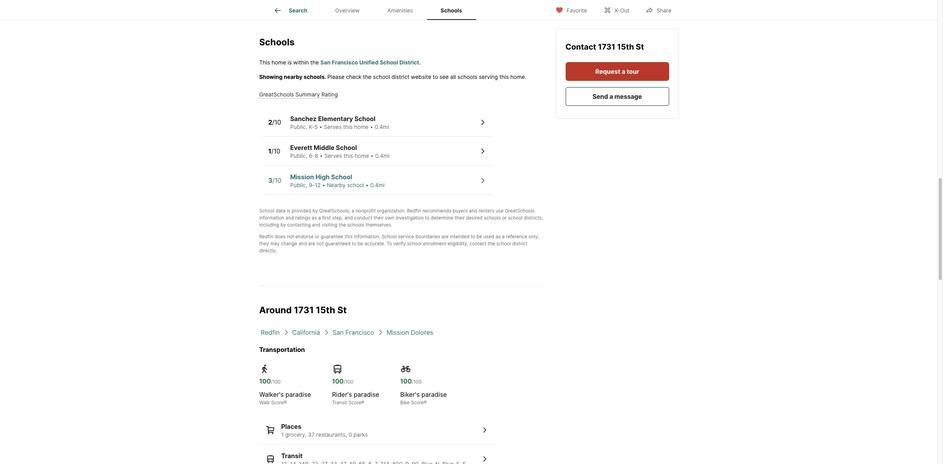 Task type: vqa. For each thing, say whether or not it's contained in the screenshot.


Task type: locate. For each thing, give the bounding box(es) containing it.
/100 up biker's
[[412, 379, 422, 385]]

serves down elementary
[[324, 123, 342, 130]]

serves inside everett middle school public, 6-8 • serves this home • 0.4mi
[[324, 153, 342, 159]]

greatschools up districts,
[[505, 208, 535, 214]]

2 100 from the left
[[332, 378, 344, 385]]

contact 1731 15th st
[[566, 42, 644, 52]]

® right walk
[[284, 400, 287, 406]]

district
[[392, 73, 410, 80], [512, 241, 528, 247]]

share button
[[639, 2, 678, 18]]

2 horizontal spatial 100
[[400, 378, 412, 385]]

st
[[636, 42, 644, 52], [337, 305, 347, 316]]

0 vertical spatial redfin
[[407, 208, 421, 214]]

1 vertical spatial st
[[337, 305, 347, 316]]

a for request
[[622, 68, 626, 75]]

score down biker's
[[411, 400, 424, 406]]

or down the use
[[502, 215, 507, 221]]

® right the bike at left
[[424, 400, 427, 406]]

california
[[292, 329, 320, 336]]

a left first
[[318, 215, 321, 221]]

san
[[321, 59, 331, 66], [333, 329, 344, 336]]

0 horizontal spatial transit
[[281, 452, 303, 460]]

1 score from the left
[[271, 400, 284, 406]]

and
[[469, 208, 477, 214], [286, 215, 294, 221], [345, 215, 353, 221], [312, 222, 320, 228], [299, 241, 307, 247]]

organization.
[[377, 208, 406, 214]]

public, down the sanchez
[[290, 123, 307, 130]]

public, for mission high school
[[290, 182, 307, 188]]

1 vertical spatial mission
[[387, 329, 409, 336]]

2 horizontal spatial 100 /100
[[400, 378, 422, 385]]

1 horizontal spatial schools
[[458, 73, 478, 80]]

a right send
[[610, 93, 613, 100]]

not inside the school service boundaries are intended to be used as a reference only; they may change and are not
[[317, 241, 324, 247]]

100 /100 up biker's
[[400, 378, 422, 385]]

15th for contact 1731 15th st
[[617, 42, 634, 52]]

/10 down "1 /10"
[[272, 176, 282, 184]]

to up contact
[[471, 234, 475, 240]]

greatschools up step, on the top of page
[[319, 208, 349, 214]]

high
[[316, 173, 330, 181]]

is for within
[[288, 59, 292, 66]]

2 vertical spatial home
[[355, 153, 369, 159]]

home up everett middle school public, 6-8 • serves this home • 0.4mi
[[354, 123, 369, 130]]

francisco
[[332, 59, 358, 66], [346, 329, 374, 336]]

information
[[259, 215, 284, 221]]

message
[[615, 93, 642, 100]]

0 horizontal spatial 100 /100
[[259, 378, 281, 385]]

serves for elementary
[[324, 123, 342, 130]]

0 vertical spatial home
[[272, 59, 286, 66]]

1 horizontal spatial 15th
[[617, 42, 634, 52]]

1 vertical spatial francisco
[[346, 329, 374, 336]]

100 /100
[[259, 378, 281, 385], [332, 378, 354, 385], [400, 378, 422, 385]]

paradise
[[286, 391, 311, 399], [354, 391, 379, 399], [422, 391, 447, 399]]

1 horizontal spatial district
[[512, 241, 528, 247]]

paradise inside biker's paradise bike score ®
[[422, 391, 447, 399]]

0 vertical spatial district
[[392, 73, 410, 80]]

schools right all
[[458, 73, 478, 80]]

the down step, on the top of page
[[339, 222, 346, 228]]

15th for around 1731 15th st
[[316, 305, 335, 316]]

3 paradise from the left
[[422, 391, 447, 399]]

1 100 /100 from the left
[[259, 378, 281, 385]]

1 paradise from the left
[[286, 391, 311, 399]]

2 vertical spatial redfin
[[261, 329, 280, 336]]

0 vertical spatial public,
[[290, 123, 307, 130]]

100 up walker's
[[259, 378, 271, 385]]

/100 up walker's
[[271, 379, 281, 385]]

/100 for walker's
[[271, 379, 281, 385]]

1 vertical spatial /10
[[271, 147, 280, 155]]

0.4mi inside sanchez elementary school public, k-5 • serves this home • 0.4mi
[[375, 123, 389, 130]]

redfin inside , a nonprofit organization. redfin recommends buyers and renters use greatschools information and ratings as a
[[407, 208, 421, 214]]

1 vertical spatial 1
[[281, 431, 284, 438]]

1 vertical spatial public,
[[290, 153, 307, 159]]

grocery,
[[285, 431, 307, 438]]

redfin up "transportation"
[[261, 329, 280, 336]]

redfin for redfin
[[261, 329, 280, 336]]

ratings
[[295, 215, 311, 221]]

serves down middle
[[324, 153, 342, 159]]

0.4mi inside everett middle school public, 6-8 • serves this home • 0.4mi
[[375, 153, 390, 159]]

0 vertical spatial as
[[312, 215, 317, 221]]

a inside the school service boundaries are intended to be used as a reference only; they may change and are not
[[502, 234, 505, 240]]

®
[[284, 400, 287, 406], [361, 400, 364, 406], [424, 400, 427, 406]]

transit
[[332, 400, 347, 406], [281, 452, 303, 460]]

0 horizontal spatial 100
[[259, 378, 271, 385]]

1
[[268, 147, 271, 155], [281, 431, 284, 438]]

public, inside mission high school public, 9-12 • nearby school • 0.4mi
[[290, 182, 307, 188]]

100 /100 up rider's
[[332, 378, 354, 385]]

mission high school public, 9-12 • nearby school • 0.4mi
[[290, 173, 385, 188]]

san up please
[[321, 59, 331, 66]]

2 score from the left
[[349, 400, 361, 406]]

by up does
[[281, 222, 286, 228]]

1 vertical spatial be
[[358, 241, 363, 247]]

1 vertical spatial district
[[512, 241, 528, 247]]

0 horizontal spatial not
[[287, 234, 294, 240]]

nonprofit
[[356, 208, 376, 214]]

is
[[288, 59, 292, 66], [287, 208, 291, 214]]

to down information.
[[352, 241, 356, 247]]

be inside guaranteed to be accurate. to verify school enrollment eligibility, contact the school district directly.
[[358, 241, 363, 247]]

0 vertical spatial is
[[288, 59, 292, 66]]

recommends
[[423, 208, 451, 214]]

1 ® from the left
[[284, 400, 287, 406]]

serves for middle
[[324, 153, 342, 159]]

tab list containing search
[[259, 0, 482, 20]]

as right ratings
[[312, 215, 317, 221]]

2 paradise from the left
[[354, 391, 379, 399]]

the down used
[[488, 241, 495, 247]]

2 /10
[[268, 118, 281, 126]]

public, left 9-
[[290, 182, 307, 188]]

or
[[502, 215, 507, 221], [315, 234, 320, 240]]

san francisco
[[333, 329, 374, 336]]

1 public, from the top
[[290, 123, 307, 130]]

or right endorse
[[315, 234, 320, 240]]

1 vertical spatial is
[[287, 208, 291, 214]]

renters
[[479, 208, 495, 214]]

mission up 9-
[[290, 173, 314, 181]]

send a message
[[593, 93, 642, 100]]

1 vertical spatial schools
[[259, 37, 295, 48]]

2 /100 from the left
[[344, 379, 354, 385]]

® up parks
[[361, 400, 364, 406]]

2 ® from the left
[[361, 400, 364, 406]]

2 vertical spatial /10
[[272, 176, 282, 184]]

/100 up rider's
[[344, 379, 354, 385]]

0 horizontal spatial by
[[281, 222, 286, 228]]

3 ® from the left
[[424, 400, 427, 406]]

school up to
[[382, 234, 397, 240]]

score inside biker's paradise bike score ®
[[411, 400, 424, 406]]

0 horizontal spatial or
[[315, 234, 320, 240]]

0 horizontal spatial paradise
[[286, 391, 311, 399]]

this down elementary
[[343, 123, 353, 130]]

contacting
[[287, 222, 311, 228]]

and down endorse
[[299, 241, 307, 247]]

schools down conduct
[[347, 222, 364, 228]]

0 vertical spatial schools
[[441, 7, 462, 14]]

first step, and conduct their own investigation to determine their desired schools or school districts, including by contacting and visiting the schools themselves.
[[259, 215, 543, 228]]

0 horizontal spatial ®
[[284, 400, 287, 406]]

schools down the renters
[[484, 215, 501, 221]]

0 horizontal spatial district
[[392, 73, 410, 80]]

1 vertical spatial 15th
[[316, 305, 335, 316]]

not
[[287, 234, 294, 240], [317, 241, 324, 247]]

serves inside sanchez elementary school public, k-5 • serves this home • 0.4mi
[[324, 123, 342, 130]]

school right nearby
[[347, 182, 364, 188]]

1 horizontal spatial not
[[317, 241, 324, 247]]

district down district
[[392, 73, 410, 80]]

restaurants,
[[316, 431, 347, 438]]

•
[[319, 123, 322, 130], [370, 123, 373, 130], [320, 153, 323, 159], [371, 153, 374, 159], [322, 182, 325, 188], [366, 182, 369, 188]]

0 vertical spatial not
[[287, 234, 294, 240]]

public, down "everett"
[[290, 153, 307, 159]]

home up mission high school public, 9-12 • nearby school • 0.4mi
[[355, 153, 369, 159]]

0 vertical spatial transit
[[332, 400, 347, 406]]

/10 for 1
[[271, 147, 280, 155]]

0 vertical spatial 1
[[268, 147, 271, 155]]

san francisco link
[[333, 329, 374, 336]]

1731
[[598, 42, 616, 52], [294, 305, 314, 316]]

paradise for biker's paradise
[[422, 391, 447, 399]]

unified
[[359, 59, 379, 66]]

1 vertical spatial not
[[317, 241, 324, 247]]

1 vertical spatial redfin
[[259, 234, 273, 240]]

the
[[310, 59, 319, 66], [363, 73, 372, 80], [339, 222, 346, 228], [488, 241, 495, 247]]

0 horizontal spatial 15th
[[316, 305, 335, 316]]

request a tour button
[[566, 62, 669, 81]]

100 /100 up walker's
[[259, 378, 281, 385]]

1 horizontal spatial 1
[[281, 431, 284, 438]]

0 vertical spatial 0.4mi
[[375, 123, 389, 130]]

0 horizontal spatial their
[[374, 215, 384, 221]]

score for walker's
[[271, 400, 284, 406]]

1 horizontal spatial 1731
[[598, 42, 616, 52]]

home right this
[[272, 59, 286, 66]]

school left districts,
[[508, 215, 523, 221]]

tab list
[[259, 0, 482, 20]]

is left within
[[288, 59, 292, 66]]

1 horizontal spatial 100 /100
[[332, 378, 354, 385]]

overview tab
[[321, 1, 374, 20]]

st up tour
[[636, 42, 644, 52]]

0 vertical spatial by
[[313, 208, 318, 214]]

1 horizontal spatial as
[[496, 234, 501, 240]]

summary
[[296, 91, 320, 98]]

6-
[[309, 153, 315, 159]]

1731 up california link
[[294, 305, 314, 316]]

0 horizontal spatial schools
[[347, 222, 364, 228]]

3 /100 from the left
[[412, 379, 422, 385]]

1 horizontal spatial their
[[455, 215, 465, 221]]

1 horizontal spatial 100
[[332, 378, 344, 385]]

walk
[[259, 400, 270, 406]]

1 vertical spatial home
[[354, 123, 369, 130]]

to inside first step, and conduct their own investigation to determine their desired schools or school districts, including by contacting and visiting the schools themselves.
[[425, 215, 430, 221]]

0 vertical spatial schools
[[458, 73, 478, 80]]

transit down rider's
[[332, 400, 347, 406]]

score
[[271, 400, 284, 406], [349, 400, 361, 406], [411, 400, 424, 406]]

1 down places
[[281, 431, 284, 438]]

2 horizontal spatial ®
[[424, 400, 427, 406]]

to down 'recommends'
[[425, 215, 430, 221]]

0 vertical spatial san
[[321, 59, 331, 66]]

1 /100 from the left
[[271, 379, 281, 385]]

/100 for rider's
[[344, 379, 354, 385]]

1 vertical spatial 0.4mi
[[375, 153, 390, 159]]

redfin does not endorse or guarantee this information.
[[259, 234, 380, 240]]

favorite button
[[549, 2, 594, 18]]

3 public, from the top
[[290, 182, 307, 188]]

this
[[500, 73, 509, 80], [343, 123, 353, 130], [344, 153, 353, 159], [345, 234, 353, 240]]

2 100 /100 from the left
[[332, 378, 354, 385]]

1 horizontal spatial be
[[477, 234, 482, 240]]

score down rider's
[[349, 400, 361, 406]]

3 100 from the left
[[400, 378, 412, 385]]

mission for mission high school public, 9-12 • nearby school • 0.4mi
[[290, 173, 314, 181]]

district down "reference"
[[512, 241, 528, 247]]

1 horizontal spatial mission
[[387, 329, 409, 336]]

k-
[[309, 123, 315, 130]]

please
[[327, 73, 345, 80]]

1 horizontal spatial ®
[[361, 400, 364, 406]]

they
[[259, 241, 269, 247]]

paradise right rider's
[[354, 391, 379, 399]]

transit down the "grocery,"
[[281, 452, 303, 460]]

their up themselves.
[[374, 215, 384, 221]]

0 horizontal spatial greatschools
[[259, 91, 294, 98]]

0 vertical spatial be
[[477, 234, 482, 240]]

to inside the school service boundaries are intended to be used as a reference only; they may change and are not
[[471, 234, 475, 240]]

1 horizontal spatial schools
[[441, 7, 462, 14]]

public, inside sanchez elementary school public, k-5 • serves this home • 0.4mi
[[290, 123, 307, 130]]

this home is within the san francisco unified school district .
[[259, 59, 421, 66]]

1 horizontal spatial san
[[333, 329, 344, 336]]

® inside rider's paradise transit score ®
[[361, 400, 364, 406]]

st up san francisco link
[[337, 305, 347, 316]]

paradise right walker's
[[286, 391, 311, 399]]

0 horizontal spatial score
[[271, 400, 284, 406]]

school up nearby
[[331, 173, 352, 181]]

1 horizontal spatial or
[[502, 215, 507, 221]]

1 vertical spatial 1731
[[294, 305, 314, 316]]

1 horizontal spatial transit
[[332, 400, 347, 406]]

public, for sanchez elementary school
[[290, 123, 307, 130]]

0 horizontal spatial 1731
[[294, 305, 314, 316]]

a left "reference"
[[502, 234, 505, 240]]

0 horizontal spatial as
[[312, 215, 317, 221]]

mission dolores
[[387, 329, 433, 336]]

100 /100 for rider's
[[332, 378, 354, 385]]

2 vertical spatial public,
[[290, 182, 307, 188]]

home inside everett middle school public, 6-8 • serves this home • 0.4mi
[[355, 153, 369, 159]]

be down information.
[[358, 241, 363, 247]]

home
[[272, 59, 286, 66], [354, 123, 369, 130], [355, 153, 369, 159]]

2 horizontal spatial /100
[[412, 379, 422, 385]]

mission inside mission high school public, 9-12 • nearby school • 0.4mi
[[290, 173, 314, 181]]

tour
[[627, 68, 639, 75]]

around
[[259, 305, 292, 316]]

1 inside places 1 grocery, 37 restaurants, 0 parks
[[281, 431, 284, 438]]

schools inside tab
[[441, 7, 462, 14]]

their down "buyers"
[[455, 215, 465, 221]]

1731 for contact
[[598, 42, 616, 52]]

be up contact
[[477, 234, 482, 240]]

100 for biker's
[[400, 378, 412, 385]]

2 horizontal spatial schools
[[484, 215, 501, 221]]

san right california link
[[333, 329, 344, 336]]

school right elementary
[[355, 115, 376, 123]]

school inside sanchez elementary school public, k-5 • serves this home • 0.4mi
[[355, 115, 376, 123]]

as right used
[[496, 234, 501, 240]]

as
[[312, 215, 317, 221], [496, 234, 501, 240]]

100 for rider's
[[332, 378, 344, 385]]

15th up tour
[[617, 42, 634, 52]]

own
[[385, 215, 394, 221]]

1 down 2
[[268, 147, 271, 155]]

1 horizontal spatial score
[[349, 400, 361, 406]]

3 100 /100 from the left
[[400, 378, 422, 385]]

school right middle
[[336, 144, 357, 152]]

service
[[398, 234, 414, 240]]

0 vertical spatial serves
[[324, 123, 342, 130]]

0 vertical spatial or
[[502, 215, 507, 221]]

intended
[[450, 234, 470, 240]]

are down endorse
[[308, 241, 315, 247]]

0 horizontal spatial mission
[[290, 173, 314, 181]]

public, inside everett middle school public, 6-8 • serves this home • 0.4mi
[[290, 153, 307, 159]]

themselves.
[[366, 222, 392, 228]]

greatschools down showing
[[259, 91, 294, 98]]

1 horizontal spatial are
[[442, 234, 449, 240]]

school
[[380, 59, 398, 66], [355, 115, 376, 123], [336, 144, 357, 152], [331, 173, 352, 181], [259, 208, 274, 214], [382, 234, 397, 240]]

not down redfin does not endorse or guarantee this information.
[[317, 241, 324, 247]]

are up "enrollment"
[[442, 234, 449, 240]]

1 100 from the left
[[259, 378, 271, 385]]

bike
[[400, 400, 410, 406]]

3 score from the left
[[411, 400, 424, 406]]

2 vertical spatial 0.4mi
[[370, 182, 385, 188]]

greatschools
[[259, 91, 294, 98], [319, 208, 349, 214], [505, 208, 535, 214]]

a
[[622, 68, 626, 75], [610, 93, 613, 100], [352, 208, 354, 214], [318, 215, 321, 221], [502, 234, 505, 240]]

1 vertical spatial or
[[315, 234, 320, 240]]

0 vertical spatial 1731
[[598, 42, 616, 52]]

1 horizontal spatial /100
[[344, 379, 354, 385]]

mission left dolores
[[387, 329, 409, 336]]

public,
[[290, 123, 307, 130], [290, 153, 307, 159], [290, 182, 307, 188]]

by right provided
[[313, 208, 318, 214]]

5
[[314, 123, 318, 130]]

are
[[442, 234, 449, 240], [308, 241, 315, 247]]

a left tour
[[622, 68, 626, 75]]

a for ,
[[352, 208, 354, 214]]

send a message button
[[566, 87, 669, 106]]

first
[[322, 215, 331, 221]]

® inside biker's paradise bike score ®
[[424, 400, 427, 406]]

this up mission high school public, 9-12 • nearby school • 0.4mi
[[344, 153, 353, 159]]

be inside the school service boundaries are intended to be used as a reference only; they may change and are not
[[477, 234, 482, 240]]

score inside walker's paradise walk score ®
[[271, 400, 284, 406]]

score down walker's
[[271, 400, 284, 406]]

1 vertical spatial as
[[496, 234, 501, 240]]

® inside walker's paradise walk score ®
[[284, 400, 287, 406]]

school down san francisco unified school district "link" on the top left of the page
[[373, 73, 390, 80]]

2 public, from the top
[[290, 153, 307, 159]]

0 vertical spatial mission
[[290, 173, 314, 181]]

to
[[433, 73, 438, 80], [425, 215, 430, 221], [471, 234, 475, 240], [352, 241, 356, 247]]

paradise inside rider's paradise transit score ®
[[354, 391, 379, 399]]

schools tab
[[427, 1, 476, 20]]

score inside rider's paradise transit score ®
[[349, 400, 361, 406]]

100 /100 for walker's
[[259, 378, 281, 385]]

0 vertical spatial /10
[[272, 118, 281, 126]]

0 vertical spatial 15th
[[617, 42, 634, 52]]

1731 up request
[[598, 42, 616, 52]]

mission dolores link
[[387, 329, 433, 336]]

redfin up investigation
[[407, 208, 421, 214]]

not up the change
[[287, 234, 294, 240]]

2 horizontal spatial paradise
[[422, 391, 447, 399]]

school data is provided by greatschools
[[259, 208, 349, 214]]

® for biker's
[[424, 400, 427, 406]]

paradise right biker's
[[422, 391, 447, 399]]

/10 left "everett"
[[271, 147, 280, 155]]

100 up biker's
[[400, 378, 412, 385]]

2 their from the left
[[455, 215, 465, 221]]

is right the data
[[287, 208, 291, 214]]

school inside mission high school public, 9-12 • nearby school • 0.4mi
[[347, 182, 364, 188]]

home inside sanchez elementary school public, k-5 • serves this home • 0.4mi
[[354, 123, 369, 130]]

2 horizontal spatial score
[[411, 400, 424, 406]]

100 up rider's
[[332, 378, 344, 385]]

1 vertical spatial serves
[[324, 153, 342, 159]]

1 vertical spatial by
[[281, 222, 286, 228]]

as inside the school service boundaries are intended to be used as a reference only; they may change and are not
[[496, 234, 501, 240]]

0 horizontal spatial /100
[[271, 379, 281, 385]]

paradise inside walker's paradise walk score ®
[[286, 391, 311, 399]]

school inside first step, and conduct their own investigation to determine their desired schools or school districts, including by contacting and visiting the schools themselves.
[[508, 215, 523, 221]]

redfin up they
[[259, 234, 273, 240]]

enrollment
[[423, 241, 447, 247]]

their
[[374, 215, 384, 221], [455, 215, 465, 221]]

/10 left the sanchez
[[272, 118, 281, 126]]



Task type: describe. For each thing, give the bounding box(es) containing it.
1 vertical spatial san
[[333, 329, 344, 336]]

0 horizontal spatial 1
[[268, 147, 271, 155]]

to inside guaranteed to be accurate. to verify school enrollment eligibility, contact the school district directly.
[[352, 241, 356, 247]]

does
[[275, 234, 286, 240]]

home.
[[511, 73, 527, 80]]

schools.
[[304, 73, 326, 80]]

middle
[[314, 144, 335, 152]]

/10 for 2
[[272, 118, 281, 126]]

guarantee
[[321, 234, 343, 240]]

data
[[276, 208, 286, 214]]

1 horizontal spatial by
[[313, 208, 318, 214]]

this inside sanchez elementary school public, k-5 • serves this home • 0.4mi
[[343, 123, 353, 130]]

school down "reference"
[[497, 241, 511, 247]]

rider's
[[332, 391, 352, 399]]

accurate.
[[365, 241, 385, 247]]

the right within
[[310, 59, 319, 66]]

transit button
[[259, 445, 495, 464]]

0 vertical spatial are
[[442, 234, 449, 240]]

public, for everett middle school
[[290, 153, 307, 159]]

a for send
[[610, 93, 613, 100]]

x-
[[615, 7, 620, 13]]

the inside first step, and conduct their own investigation to determine their desired schools or school districts, including by contacting and visiting the schools themselves.
[[339, 222, 346, 228]]

to
[[387, 241, 392, 247]]

transportation
[[259, 346, 305, 354]]

walker's
[[259, 391, 284, 399]]

showing
[[259, 73, 283, 80]]

biker's
[[400, 391, 420, 399]]

school inside mission high school public, 9-12 • nearby school • 0.4mi
[[331, 173, 352, 181]]

/10 for 3
[[272, 176, 282, 184]]

is for provided
[[287, 208, 291, 214]]

transit inside button
[[281, 452, 303, 460]]

within
[[293, 59, 309, 66]]

home for sanchez elementary school
[[354, 123, 369, 130]]

amenities
[[388, 7, 413, 14]]

use
[[496, 208, 504, 214]]

rider's paradise transit score ®
[[332, 391, 379, 406]]

, a nonprofit organization. redfin recommends buyers and renters use greatschools information and ratings as a
[[259, 208, 535, 221]]

nearby
[[327, 182, 346, 188]]

biker's paradise bike score ®
[[400, 391, 447, 406]]

directly.
[[259, 248, 277, 254]]

x-out
[[615, 7, 630, 13]]

greatschools summary rating link
[[259, 91, 338, 98]]

transit inside rider's paradise transit score ®
[[332, 400, 347, 406]]

nearby
[[284, 73, 303, 80]]

out
[[620, 7, 630, 13]]

0 horizontal spatial are
[[308, 241, 315, 247]]

3
[[268, 176, 272, 184]]

/100 for biker's
[[412, 379, 422, 385]]

and inside the school service boundaries are intended to be used as a reference only; they may change and are not
[[299, 241, 307, 247]]

9-
[[309, 182, 315, 188]]

guaranteed
[[325, 241, 351, 247]]

contact
[[470, 241, 487, 247]]

dolores
[[411, 329, 433, 336]]

the right check
[[363, 73, 372, 80]]

california link
[[292, 329, 320, 336]]

san francisco unified school district link
[[321, 59, 419, 66]]

paradise for walker's paradise
[[286, 391, 311, 399]]

school down service at left bottom
[[407, 241, 422, 247]]

1 /10
[[268, 147, 280, 155]]

school inside the school service boundaries are intended to be used as a reference only; they may change and are not
[[382, 234, 397, 240]]

the inside guaranteed to be accurate. to verify school enrollment eligibility, contact the school district directly.
[[488, 241, 495, 247]]

school service boundaries are intended to be used as a reference only; they may change and are not
[[259, 234, 539, 247]]

website
[[411, 73, 431, 80]]

amenities tab
[[374, 1, 427, 20]]

as inside , a nonprofit organization. redfin recommends buyers and renters use greatschools information and ratings as a
[[312, 215, 317, 221]]

1 vertical spatial schools
[[484, 215, 501, 221]]

st for around 1731 15th st
[[337, 305, 347, 316]]

this
[[259, 59, 270, 66]]

boundaries
[[416, 234, 440, 240]]

home for everett middle school
[[355, 153, 369, 159]]

including
[[259, 222, 279, 228]]

or inside first step, and conduct their own investigation to determine their desired schools or school districts, including by contacting and visiting the schools themselves.
[[502, 215, 507, 221]]

school up showing nearby schools. please check the school district website to see all schools serving this home.
[[380, 59, 398, 66]]

overview
[[335, 7, 360, 14]]

desired
[[466, 215, 483, 221]]

® for rider's
[[361, 400, 364, 406]]

0
[[349, 431, 352, 438]]

this up "guaranteed"
[[345, 234, 353, 240]]

determine
[[431, 215, 453, 221]]

score for biker's
[[411, 400, 424, 406]]

100 for walker's
[[259, 378, 271, 385]]

reference
[[506, 234, 527, 240]]

1 horizontal spatial greatschools
[[319, 208, 349, 214]]

share
[[657, 7, 672, 13]]

3 /10
[[268, 176, 282, 184]]

1 their from the left
[[374, 215, 384, 221]]

0.4mi for everett middle school
[[375, 153, 390, 159]]

mission for mission dolores
[[387, 329, 409, 336]]

by inside first step, and conduct their own investigation to determine their desired schools or school districts, including by contacting and visiting the schools themselves.
[[281, 222, 286, 228]]

and up desired
[[469, 208, 477, 214]]

conduct
[[354, 215, 372, 221]]

investigation
[[396, 215, 424, 221]]

guaranteed to be accurate. to verify school enrollment eligibility, contact the school district directly.
[[259, 241, 528, 254]]

district inside guaranteed to be accurate. to verify school enrollment eligibility, contact the school district directly.
[[512, 241, 528, 247]]

this inside everett middle school public, 6-8 • serves this home • 0.4mi
[[344, 153, 353, 159]]

buyers
[[453, 208, 468, 214]]

37
[[308, 431, 315, 438]]

see
[[440, 73, 449, 80]]

score for rider's
[[349, 400, 361, 406]]

parks
[[354, 431, 368, 438]]

around 1731 15th st
[[259, 305, 347, 316]]

used
[[484, 234, 495, 240]]

0 vertical spatial francisco
[[332, 59, 358, 66]]

® for walker's
[[284, 400, 287, 406]]

visiting
[[322, 222, 338, 228]]

favorite
[[567, 7, 587, 13]]

x-out button
[[597, 2, 636, 18]]

,
[[349, 208, 350, 214]]

search link
[[273, 6, 308, 15]]

request a tour
[[596, 68, 639, 75]]

school inside everett middle school public, 6-8 • serves this home • 0.4mi
[[336, 144, 357, 152]]

endorse
[[296, 234, 314, 240]]

st for contact 1731 15th st
[[636, 42, 644, 52]]

12
[[315, 182, 321, 188]]

this left the home.
[[500, 73, 509, 80]]

paradise for rider's paradise
[[354, 391, 379, 399]]

redfin for redfin does not endorse or guarantee this information.
[[259, 234, 273, 240]]

0.4mi inside mission high school public, 9-12 • nearby school • 0.4mi
[[370, 182, 385, 188]]

everett middle school public, 6-8 • serves this home • 0.4mi
[[290, 144, 390, 159]]

0.4mi for sanchez elementary school
[[375, 123, 389, 130]]

district
[[400, 59, 419, 66]]

1731 for around
[[294, 305, 314, 316]]

elementary
[[318, 115, 353, 123]]

and down ,
[[345, 215, 353, 221]]

100 /100 for biker's
[[400, 378, 422, 385]]

sanchez
[[290, 115, 317, 123]]

verify
[[393, 241, 406, 247]]

districts,
[[524, 215, 543, 221]]

0 horizontal spatial schools
[[259, 37, 295, 48]]

places
[[281, 423, 302, 431]]

provided
[[292, 208, 311, 214]]

rating
[[322, 91, 338, 98]]

to left see
[[433, 73, 438, 80]]

sanchez elementary school public, k-5 • serves this home • 0.4mi
[[290, 115, 389, 130]]

greatschools inside , a nonprofit organization. redfin recommends buyers and renters use greatschools information and ratings as a
[[505, 208, 535, 214]]

redfin link
[[261, 329, 280, 336]]

request
[[596, 68, 621, 75]]

step,
[[332, 215, 343, 221]]

and up contacting
[[286, 215, 294, 221]]

and up redfin does not endorse or guarantee this information.
[[312, 222, 320, 228]]

2 vertical spatial schools
[[347, 222, 364, 228]]

school up information
[[259, 208, 274, 214]]

showing nearby schools. please check the school district website to see all schools serving this home.
[[259, 73, 527, 80]]



